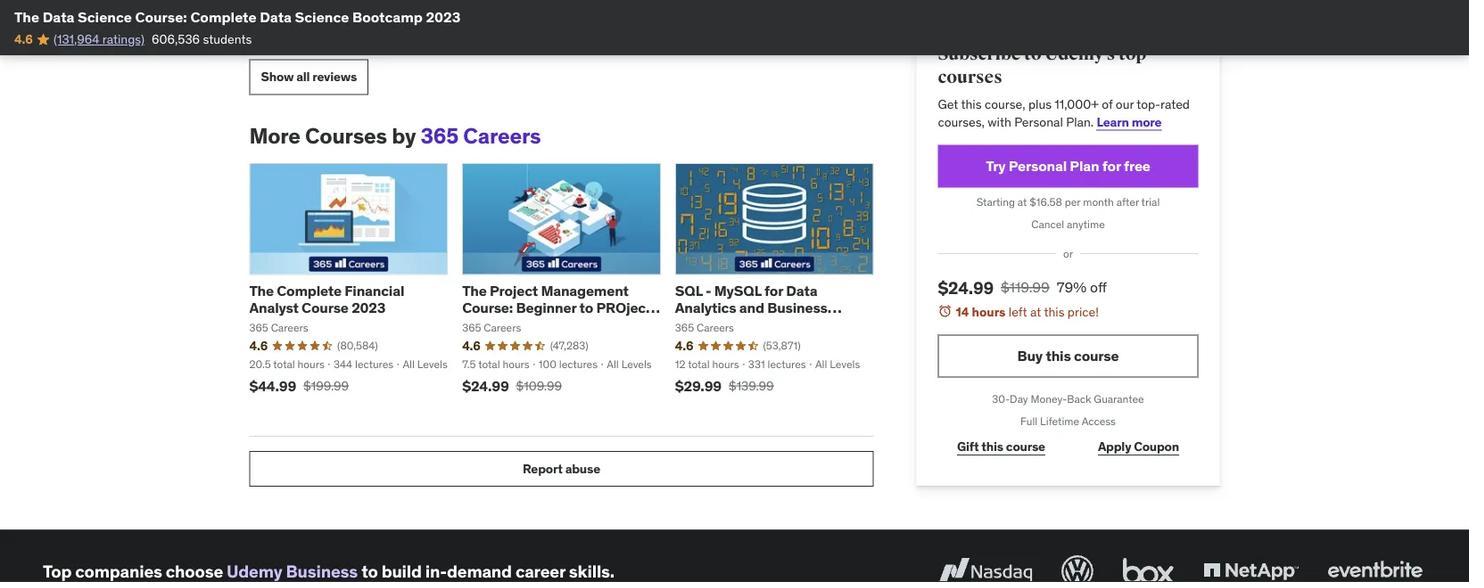 Task type: describe. For each thing, give the bounding box(es) containing it.
20.5 total hours
[[249, 358, 325, 372]]

top companies choose udemy business to build in-demand career skills.
[[43, 561, 615, 583]]

learn more
[[1097, 114, 1162, 130]]

lifetime
[[1041, 415, 1080, 429]]

nasdaq image
[[934, 553, 1037, 583]]

buy this course button
[[938, 335, 1199, 378]]

the for the complete financial analyst course 2023 365 careers
[[249, 282, 274, 300]]

4.6 left (131,964 on the left top of the page
[[14, 31, 33, 47]]

$139.99
[[729, 379, 774, 395]]

sql - mysql for data analytics and business intelligence link
[[675, 282, 842, 334]]

buy
[[1018, 347, 1043, 365]]

apply coupon
[[1099, 439, 1180, 455]]

course for buy this course
[[1075, 347, 1120, 365]]

1 vertical spatial business
[[286, 561, 358, 583]]

off
[[1091, 278, 1107, 297]]

all for the project management course: beginner to project manager
[[607, 358, 619, 372]]

4.6 for the project management course: beginner to project manager
[[462, 338, 481, 354]]

try personal plan for free link
[[938, 145, 1199, 188]]

and
[[740, 299, 765, 317]]

47283 reviews element
[[550, 339, 589, 354]]

53871 reviews element
[[763, 339, 801, 354]]

mark review by abdulhakeem s. as helpful image
[[299, 14, 317, 32]]

in-
[[426, 561, 447, 583]]

helpful?
[[249, 16, 289, 29]]

companies
[[75, 561, 162, 583]]

get
[[938, 96, 959, 112]]

for for plan
[[1103, 157, 1122, 175]]

all for sql - mysql for data analytics and business intelligence
[[816, 358, 828, 372]]

skills.
[[569, 561, 615, 583]]

buy this course
[[1018, 347, 1120, 365]]

total for $29.99
[[688, 358, 710, 372]]

alarm image
[[938, 304, 953, 319]]

0 vertical spatial complete
[[190, 8, 257, 26]]

personal inside get this course, plus 11,000+ of our top-rated courses, with personal plan.
[[1015, 114, 1064, 130]]

learn
[[1097, 114, 1130, 130]]

12
[[675, 358, 686, 372]]

7.5
[[462, 358, 476, 372]]

the complete financial analyst course 2023 365 careers
[[249, 282, 405, 335]]

choose
[[166, 561, 223, 583]]

course
[[302, 299, 349, 317]]

access
[[1082, 415, 1116, 429]]

per
[[1065, 196, 1081, 209]]

abuse
[[566, 461, 601, 477]]

day
[[1010, 393, 1029, 407]]

report abuse button
[[249, 452, 874, 487]]

report
[[523, 461, 563, 477]]

$44.99 $199.99
[[249, 377, 349, 396]]

0 vertical spatial 2023
[[426, 8, 461, 26]]

more
[[249, 123, 301, 149]]

$24.99 $109.99
[[462, 377, 562, 396]]

top
[[1119, 43, 1147, 65]]

the project management course: beginner to project manager
[[462, 282, 652, 334]]

365 careers for project
[[462, 321, 521, 335]]

report abuse
[[523, 461, 601, 477]]

courses,
[[938, 114, 985, 130]]

box image
[[1119, 553, 1179, 583]]

all levels for the project management course: beginner to project manager
[[607, 358, 652, 372]]

to inside the subscribe to udemy's top courses
[[1024, 43, 1042, 65]]

course for gift this course
[[1007, 439, 1046, 455]]

30-
[[993, 393, 1010, 407]]

subscribe
[[938, 43, 1021, 65]]

ratings)
[[102, 31, 145, 47]]

$24.99 $119.99 79% off
[[938, 277, 1107, 299]]

demand
[[447, 561, 512, 583]]

30-day money-back guarantee full lifetime access
[[993, 393, 1145, 429]]

udemy's
[[1045, 43, 1116, 65]]

more courses by 365 careers
[[249, 123, 541, 149]]

12 total hours
[[675, 358, 740, 372]]

all levels for sql - mysql for data analytics and business intelligence
[[816, 358, 861, 372]]

(80,584)
[[337, 339, 378, 353]]

udemy
[[227, 561, 282, 583]]

try
[[986, 157, 1006, 175]]

career
[[516, 561, 566, 583]]

this left price!
[[1045, 304, 1065, 320]]

with
[[988, 114, 1012, 130]]

to for the project management course: beginner to project manager
[[580, 299, 594, 317]]

plan.
[[1067, 114, 1094, 130]]

at inside starting at $16.58 per month after trial cancel anytime
[[1018, 196, 1028, 209]]

course: for beginner
[[462, 299, 513, 317]]

gift
[[958, 439, 979, 455]]

$199.99
[[304, 379, 349, 395]]

1 levels from the left
[[418, 358, 448, 372]]

4.6 for the complete financial analyst course 2023
[[249, 338, 268, 354]]

331 lectures
[[749, 358, 807, 372]]

careers inside the complete financial analyst course 2023 365 careers
[[271, 321, 308, 335]]

starting at $16.58 per month after trial cancel anytime
[[977, 196, 1161, 232]]

financial
[[345, 282, 405, 300]]

after
[[1117, 196, 1140, 209]]

month
[[1084, 196, 1115, 209]]

coupon
[[1135, 439, 1180, 455]]

80584 reviews element
[[337, 339, 378, 354]]

data inside sql - mysql for data analytics and business intelligence
[[787, 282, 818, 300]]

rated
[[1161, 96, 1191, 112]]

show all reviews button
[[249, 59, 369, 95]]

1 science from the left
[[78, 8, 132, 26]]

(131,964 ratings)
[[54, 31, 145, 47]]

analyst
[[249, 299, 299, 317]]

all levels for the complete financial analyst course 2023
[[403, 358, 448, 372]]

project
[[490, 282, 538, 300]]

the for the project management course: beginner to project manager
[[462, 282, 487, 300]]



Task type: vqa. For each thing, say whether or not it's contained in the screenshot.
Course:
yes



Task type: locate. For each thing, give the bounding box(es) containing it.
total for $24.99
[[479, 358, 500, 372]]

management
[[541, 282, 629, 300]]

365 up 7.5
[[462, 321, 481, 335]]

business inside sql - mysql for data analytics and business intelligence
[[768, 299, 828, 317]]

show all reviews
[[261, 69, 357, 85]]

11,000+
[[1055, 96, 1099, 112]]

0 vertical spatial course:
[[135, 8, 187, 26]]

the project management course: beginner to project manager link
[[462, 282, 660, 334]]

course: inside "the project management course: beginner to project manager"
[[462, 299, 513, 317]]

1 all from the left
[[403, 358, 415, 372]]

learn more link
[[1097, 114, 1162, 130]]

2 horizontal spatial levels
[[830, 358, 861, 372]]

guarantee
[[1095, 393, 1145, 407]]

0 horizontal spatial 365 careers
[[462, 321, 521, 335]]

science right helpful?
[[295, 8, 349, 26]]

2 horizontal spatial to
[[1024, 43, 1042, 65]]

1 365 careers from the left
[[462, 321, 521, 335]]

personal up $16.58
[[1009, 157, 1067, 175]]

2 levels from the left
[[622, 358, 652, 372]]

(47,283)
[[550, 339, 589, 353]]

analytics
[[675, 299, 737, 317]]

1 vertical spatial $24.99
[[462, 377, 509, 396]]

back
[[1068, 393, 1092, 407]]

lectures down '47283 reviews' element
[[559, 358, 598, 372]]

data right and
[[787, 282, 818, 300]]

2023 up (80,584)
[[352, 299, 386, 317]]

2 horizontal spatial the
[[462, 282, 487, 300]]

$16.58
[[1030, 196, 1063, 209]]

1 horizontal spatial for
[[1103, 157, 1122, 175]]

1 horizontal spatial complete
[[277, 282, 342, 300]]

0 horizontal spatial 2023
[[352, 299, 386, 317]]

hours up $24.99 $109.99
[[503, 358, 530, 372]]

course,
[[985, 96, 1026, 112]]

4.6 up 20.5
[[249, 338, 268, 354]]

total right 20.5
[[273, 358, 295, 372]]

to
[[1024, 43, 1042, 65], [580, 299, 594, 317], [362, 561, 378, 583]]

2 horizontal spatial total
[[688, 358, 710, 372]]

0 vertical spatial personal
[[1015, 114, 1064, 130]]

manager
[[462, 316, 521, 334]]

365 right by
[[421, 123, 459, 149]]

at left $16.58
[[1018, 196, 1028, 209]]

anytime
[[1067, 218, 1106, 232]]

science up (131,964 ratings)
[[78, 8, 132, 26]]

business right udemy
[[286, 561, 358, 583]]

at right left
[[1031, 304, 1042, 320]]

0 horizontal spatial at
[[1018, 196, 1028, 209]]

0 horizontal spatial business
[[286, 561, 358, 583]]

365 careers down analytics
[[675, 321, 734, 335]]

14
[[956, 304, 970, 320]]

1 horizontal spatial course:
[[462, 299, 513, 317]]

0 vertical spatial for
[[1103, 157, 1122, 175]]

try personal plan for free
[[986, 157, 1151, 175]]

all right 100 lectures
[[607, 358, 619, 372]]

4.6 up 7.5
[[462, 338, 481, 354]]

2 horizontal spatial all
[[816, 358, 828, 372]]

total right 12
[[688, 358, 710, 372]]

reviews
[[313, 69, 357, 85]]

this right "gift" at right
[[982, 439, 1004, 455]]

1 horizontal spatial science
[[295, 8, 349, 26]]

lectures for sql - mysql for data analytics and business intelligence
[[768, 358, 807, 372]]

to left project
[[580, 299, 594, 317]]

0 horizontal spatial all
[[403, 358, 415, 372]]

project
[[597, 299, 652, 317]]

course down full
[[1007, 439, 1046, 455]]

2 vertical spatial to
[[362, 561, 378, 583]]

0 horizontal spatial $24.99
[[462, 377, 509, 396]]

1 lectures from the left
[[355, 358, 394, 372]]

lectures for the complete financial analyst course 2023
[[355, 358, 394, 372]]

plan
[[1070, 157, 1100, 175]]

tab list
[[917, 0, 1076, 22]]

lectures down 80584 reviews element
[[355, 358, 394, 372]]

hours up $44.99 $199.99 on the left of the page
[[298, 358, 325, 372]]

apply coupon button
[[1079, 429, 1199, 465]]

beginner
[[516, 299, 577, 317]]

all levels left 7.5
[[403, 358, 448, 372]]

all
[[403, 358, 415, 372], [607, 358, 619, 372], [816, 358, 828, 372]]

complete
[[190, 8, 257, 26], [277, 282, 342, 300]]

price!
[[1068, 304, 1100, 320]]

udemy business link
[[227, 561, 358, 583]]

mark review by abdulhakeem s. as unhelpful image
[[333, 14, 351, 32]]

365 down analytics
[[675, 321, 694, 335]]

344 lectures
[[334, 358, 394, 372]]

2 horizontal spatial data
[[787, 282, 818, 300]]

0 horizontal spatial levels
[[418, 358, 448, 372]]

get this course, plus 11,000+ of our top-rated courses, with personal plan.
[[938, 96, 1191, 130]]

free
[[1125, 157, 1151, 175]]

total right 7.5
[[479, 358, 500, 372]]

netapp image
[[1200, 553, 1303, 583]]

1 horizontal spatial 2023
[[426, 8, 461, 26]]

1 vertical spatial to
[[580, 299, 594, 317]]

complete up students
[[190, 8, 257, 26]]

2023 inside the complete financial analyst course 2023 365 careers
[[352, 299, 386, 317]]

$24.99 for $24.99 $119.99 79% off
[[938, 277, 994, 299]]

0 horizontal spatial all levels
[[403, 358, 448, 372]]

2 horizontal spatial all levels
[[816, 358, 861, 372]]

the complete financial analyst course 2023 link
[[249, 282, 405, 317]]

hours for the complete financial analyst course 2023
[[298, 358, 325, 372]]

331
[[749, 358, 765, 372]]

for right and
[[765, 282, 784, 300]]

0 vertical spatial to
[[1024, 43, 1042, 65]]

this inside button
[[1046, 347, 1072, 365]]

-
[[706, 282, 712, 300]]

1 vertical spatial 2023
[[352, 299, 386, 317]]

3 lectures from the left
[[768, 358, 807, 372]]

course inside button
[[1075, 347, 1120, 365]]

volkswagen image
[[1059, 553, 1098, 583]]

all for the complete financial analyst course 2023
[[403, 358, 415, 372]]

606,536 students
[[152, 31, 252, 47]]

careers
[[464, 123, 541, 149], [271, 321, 308, 335], [484, 321, 521, 335], [697, 321, 734, 335]]

0 horizontal spatial for
[[765, 282, 784, 300]]

1 vertical spatial personal
[[1009, 157, 1067, 175]]

(53,871)
[[763, 339, 801, 353]]

344
[[334, 358, 353, 372]]

lectures for the project management course: beginner to project manager
[[559, 358, 598, 372]]

365 down 'analyst'
[[249, 321, 268, 335]]

1 horizontal spatial total
[[479, 358, 500, 372]]

all levels right 331 lectures
[[816, 358, 861, 372]]

365
[[421, 123, 459, 149], [249, 321, 268, 335], [462, 321, 481, 335], [675, 321, 694, 335]]

0 vertical spatial business
[[768, 299, 828, 317]]

course: up 606,536
[[135, 8, 187, 26]]

the inside "the project management course: beginner to project manager"
[[462, 282, 487, 300]]

1 horizontal spatial all levels
[[607, 358, 652, 372]]

personal down plus
[[1015, 114, 1064, 130]]

for inside sql - mysql for data analytics and business intelligence
[[765, 282, 784, 300]]

3 levels from the left
[[830, 358, 861, 372]]

all levels left 12
[[607, 358, 652, 372]]

all right 344 lectures
[[403, 358, 415, 372]]

the for the data science course: complete data science bootcamp 2023
[[14, 8, 39, 26]]

course:
[[135, 8, 187, 26], [462, 299, 513, 317]]

(131,964
[[54, 31, 99, 47]]

hours for sql - mysql for data analytics and business intelligence
[[713, 358, 740, 372]]

top-
[[1137, 96, 1161, 112]]

1 all levels from the left
[[403, 358, 448, 372]]

0 horizontal spatial course
[[1007, 439, 1046, 455]]

our
[[1116, 96, 1134, 112]]

business up (53,871)
[[768, 299, 828, 317]]

365 careers up '7.5 total hours'
[[462, 321, 521, 335]]

2 horizontal spatial lectures
[[768, 358, 807, 372]]

1 horizontal spatial levels
[[622, 358, 652, 372]]

2 lectures from the left
[[559, 358, 598, 372]]

levels for the project management course: beginner to project manager
[[622, 358, 652, 372]]

the inside the complete financial analyst course 2023 365 careers
[[249, 282, 274, 300]]

this for gift this course
[[982, 439, 1004, 455]]

1 horizontal spatial all
[[607, 358, 619, 372]]

1 horizontal spatial course
[[1075, 347, 1120, 365]]

eventbrite image
[[1324, 553, 1427, 583]]

complete inside the complete financial analyst course 2023 365 careers
[[277, 282, 342, 300]]

2023 right bootcamp
[[426, 8, 461, 26]]

to inside "the project management course: beginner to project manager"
[[580, 299, 594, 317]]

all right 331 lectures
[[816, 358, 828, 372]]

this inside get this course, plus 11,000+ of our top-rated courses, with personal plan.
[[962, 96, 982, 112]]

$109.99
[[516, 379, 562, 395]]

for left free
[[1103, 157, 1122, 175]]

1 horizontal spatial to
[[580, 299, 594, 317]]

1 vertical spatial course
[[1007, 439, 1046, 455]]

606,536
[[152, 31, 200, 47]]

$24.99 for $24.99 $109.99
[[462, 377, 509, 396]]

$29.99
[[675, 377, 722, 396]]

1 horizontal spatial at
[[1031, 304, 1042, 320]]

0 horizontal spatial the
[[14, 8, 39, 26]]

personal
[[1015, 114, 1064, 130], [1009, 157, 1067, 175]]

apply
[[1099, 439, 1132, 455]]

levels right 331 lectures
[[830, 358, 861, 372]]

$119.99
[[1001, 278, 1050, 297]]

course: for complete
[[135, 8, 187, 26]]

levels left 7.5
[[418, 358, 448, 372]]

100 lectures
[[539, 358, 598, 372]]

3 total from the left
[[688, 358, 710, 372]]

365 careers link
[[421, 123, 541, 149]]

4.6 up 12
[[675, 338, 694, 354]]

course
[[1075, 347, 1120, 365], [1007, 439, 1046, 455]]

1 vertical spatial course:
[[462, 299, 513, 317]]

this for get this course, plus 11,000+ of our top-rated courses, with personal plan.
[[962, 96, 982, 112]]

1 horizontal spatial business
[[768, 299, 828, 317]]

2 total from the left
[[479, 358, 500, 372]]

levels left 12
[[622, 358, 652, 372]]

full
[[1021, 415, 1038, 429]]

7.5 total hours
[[462, 358, 530, 372]]

total for $44.99
[[273, 358, 295, 372]]

complete left "financial" in the left of the page
[[277, 282, 342, 300]]

bootcamp
[[353, 8, 423, 26]]

0 horizontal spatial lectures
[[355, 358, 394, 372]]

0 horizontal spatial complete
[[190, 8, 257, 26]]

0 horizontal spatial data
[[43, 8, 75, 26]]

365 careers for -
[[675, 321, 734, 335]]

this up courses,
[[962, 96, 982, 112]]

1 vertical spatial for
[[765, 282, 784, 300]]

all
[[296, 69, 310, 85]]

2023
[[426, 8, 461, 26], [352, 299, 386, 317]]

to for top companies choose udemy business to build in-demand career skills.
[[362, 561, 378, 583]]

1 horizontal spatial data
[[260, 8, 292, 26]]

trial
[[1142, 196, 1161, 209]]

1 total from the left
[[273, 358, 295, 372]]

to left the build
[[362, 561, 378, 583]]

show
[[261, 69, 294, 85]]

0 horizontal spatial to
[[362, 561, 378, 583]]

sql - mysql for data analytics and business intelligence
[[675, 282, 828, 334]]

this for buy this course
[[1046, 347, 1072, 365]]

0 vertical spatial at
[[1018, 196, 1028, 209]]

1 horizontal spatial 365 careers
[[675, 321, 734, 335]]

sql
[[675, 282, 703, 300]]

0 vertical spatial $24.99
[[938, 277, 994, 299]]

1 vertical spatial complete
[[277, 282, 342, 300]]

1 horizontal spatial the
[[249, 282, 274, 300]]

100
[[539, 358, 557, 372]]

0 horizontal spatial course:
[[135, 8, 187, 26]]

365 inside the complete financial analyst course 2023 365 careers
[[249, 321, 268, 335]]

left
[[1009, 304, 1028, 320]]

2 all from the left
[[607, 358, 619, 372]]

hours up $29.99 $139.99
[[713, 358, 740, 372]]

hours right 14
[[972, 304, 1006, 320]]

levels for sql - mysql for data analytics and business intelligence
[[830, 358, 861, 372]]

levels
[[418, 358, 448, 372], [622, 358, 652, 372], [830, 358, 861, 372]]

0 horizontal spatial science
[[78, 8, 132, 26]]

2 science from the left
[[295, 8, 349, 26]]

course: up '7.5 total hours'
[[462, 299, 513, 317]]

2 365 careers from the left
[[675, 321, 734, 335]]

1 horizontal spatial $24.99
[[938, 277, 994, 299]]

3 all from the left
[[816, 358, 828, 372]]

all levels
[[403, 358, 448, 372], [607, 358, 652, 372], [816, 358, 861, 372]]

1 horizontal spatial lectures
[[559, 358, 598, 372]]

0 horizontal spatial total
[[273, 358, 295, 372]]

data up (131,964 on the left top of the page
[[43, 8, 75, 26]]

4.6 for sql - mysql for data analytics and business intelligence
[[675, 338, 694, 354]]

4.6
[[14, 31, 33, 47], [249, 338, 268, 354], [462, 338, 481, 354], [675, 338, 694, 354]]

for for mysql
[[765, 282, 784, 300]]

at
[[1018, 196, 1028, 209], [1031, 304, 1042, 320]]

money-
[[1031, 393, 1068, 407]]

courses
[[938, 66, 1003, 88]]

this right buy
[[1046, 347, 1072, 365]]

data left 'mark review by abdulhakeem s. as helpful' image
[[260, 8, 292, 26]]

top
[[43, 561, 72, 583]]

3 all levels from the left
[[816, 358, 861, 372]]

more
[[1132, 114, 1162, 130]]

the data science course: complete data science bootcamp 2023
[[14, 8, 461, 26]]

course down price!
[[1075, 347, 1120, 365]]

$24.99 down '7.5 total hours'
[[462, 377, 509, 396]]

$24.99 up 14
[[938, 277, 994, 299]]

0 vertical spatial course
[[1075, 347, 1120, 365]]

lectures
[[355, 358, 394, 372], [559, 358, 598, 372], [768, 358, 807, 372]]

intelligence
[[675, 316, 754, 334]]

1 vertical spatial at
[[1031, 304, 1042, 320]]

lectures down 53871 reviews element
[[768, 358, 807, 372]]

2 all levels from the left
[[607, 358, 652, 372]]

to left udemy's
[[1024, 43, 1042, 65]]

hours for the project management course: beginner to project manager
[[503, 358, 530, 372]]



